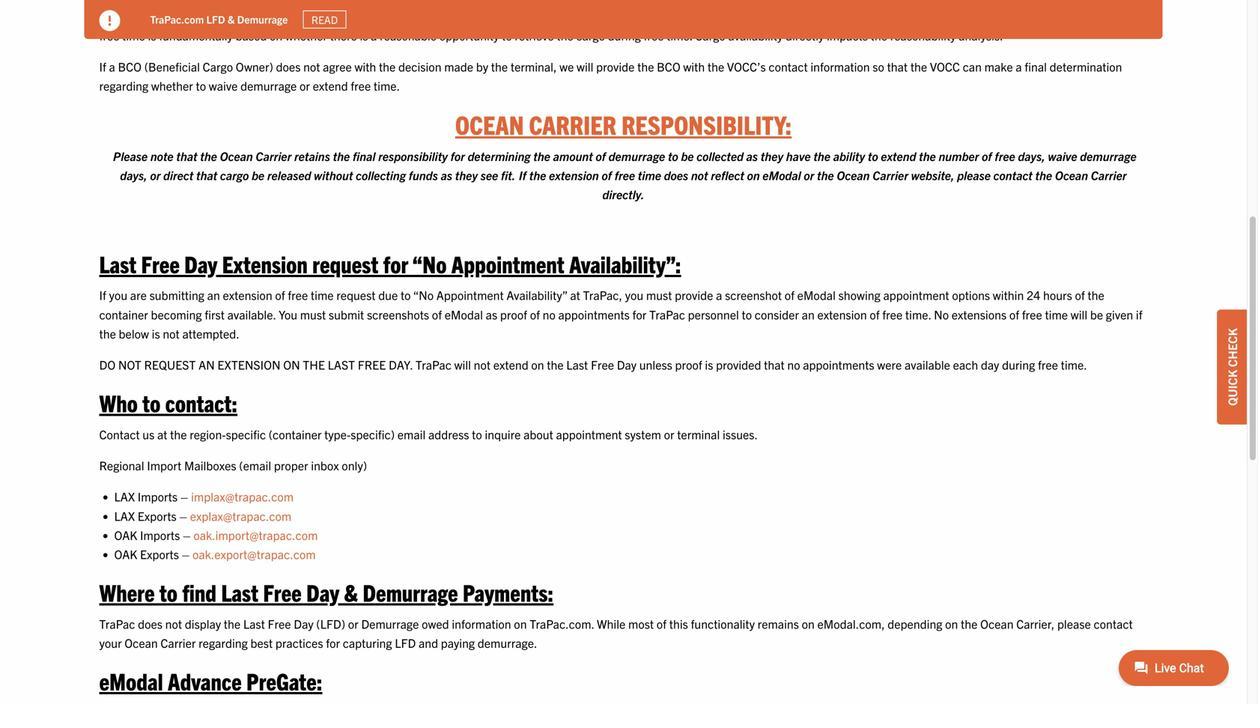 Task type: describe. For each thing, give the bounding box(es) containing it.
based
[[236, 28, 267, 43]]

2 horizontal spatial an
[[802, 307, 815, 322]]

appointment inside if you are submitting an extension of free time request due to "no appointment availability" at trapac, you must provide a screenshot of emodal showing appointment options within 24 hours of the container becoming first available. you must submit screenshots of emodal as proof of no appointments for trapac personnel to consider an extension of free time. no extensions of free time will be given if the below is not attempted.
[[437, 287, 504, 302]]

screenshot
[[725, 287, 782, 302]]

regarding inside if a bco (beneficial cargo owner) does not agree with the decision made by the terminal, we will provide the bco with the vocc's contact information so that the vocc can make a final determination regarding whether to waive demurrage or extend free time.
[[99, 78, 148, 93]]

opportunity
[[440, 28, 499, 43]]

to right ability
[[868, 148, 878, 163]]

is down the 'circumstances' at the top of page
[[661, 9, 670, 24]]

container inside if you are submitting an extension of free time request due to "no appointment availability" at trapac, you must provide a screenshot of emodal showing appointment options within 24 hours of the container becoming first available. you must submit screenshots of emodal as proof of no appointments for trapac personnel to consider an extension of free time. no extensions of free time will be given if the below is not attempted.
[[99, 307, 148, 322]]

1 in from the left
[[545, 9, 554, 24]]

(lfd)
[[316, 616, 345, 631]]

team
[[237, 0, 264, 4]]

1 vertical spatial &
[[344, 577, 358, 606]]

for inside please note that the ocean carrier retains the final responsibility for determining the amount of demurrage to be collected as they have the ability to extend the number of free days, waive demurrage days, or direct that cargo be released without collecting funds as they see fit.  if the extension of free time does not reflect on emodal or the ocean carrier website, please contact the ocean carrier directly.
[[451, 148, 465, 163]]

without
[[314, 167, 353, 182]]

due
[[378, 287, 398, 302]]

to right 'due'
[[401, 287, 411, 302]]

capturing
[[343, 635, 392, 650]]

this
[[669, 616, 688, 631]]

find
[[182, 577, 217, 606]]

0 horizontal spatial an
[[207, 287, 220, 302]]

number
[[939, 148, 979, 163]]

please inside "trapac does not display the last free day (lfd) or demurrage owed information on trapac.com. while most of this functionality remains on emodal.com, depending on the ocean carrier, please contact your ocean carrier regarding best practices for capturing lfd and paying demurrage."
[[1058, 616, 1091, 631]]

last down if you are submitting an extension of free time request due to "no appointment availability" at trapac, you must provide a screenshot of emodal showing appointment options within 24 hours of the container becoming first available. you must submit screenshots of emodal as proof of no appointments for trapac personnel to consider an extension of free time. no extensions of free time will be given if the below is not attempted.
[[567, 357, 588, 372]]

of down within
[[1010, 307, 1020, 322]]

whether inside if a bco (beneficial cargo owner) does not agree with the decision made by the terminal, we will provide the bco with the vocc's contact information so that the vocc can make a final determination regarding whether to waive demurrage or extend free time.
[[151, 78, 193, 93]]

1 you from the left
[[109, 287, 127, 302]]

there
[[330, 28, 357, 43]]

that right direct
[[196, 167, 217, 182]]

or down note
[[150, 167, 161, 182]]

circumstances
[[613, 0, 689, 4]]

0 vertical spatial appointment
[[452, 249, 565, 278]]

day up submitting at the left top of the page
[[184, 249, 218, 278]]

system
[[625, 427, 661, 442]]

not inside please note that the ocean carrier retains the final responsibility for determining the amount of demurrage to be collected as they have the ability to extend the number of free days, waive demurrage days, or direct that cargo be released without collecting funds as they see fit.  if the extension of free time does not reflect on emodal or the ocean carrier website, please contact the ocean carrier directly.
[[691, 167, 708, 182]]

cargo inside trapac's customer service team addresses each request on a case-by-case basis taking the specific circumstances into account. the case-by-case approach allows the terminal to react more effectively to changes that impact container availability.  container availability is defined as the time in which the container is placed in an open area.   trapac's policy regarding the waiver of demurrage or extension of free time is fundamentally based on whether there is a reasonable opportunity to retrieve the cargo during free time. cargo availability directly impacts the reasonability analysis.
[[695, 28, 726, 43]]

of up consider
[[785, 287, 795, 302]]

emodal advance pregate:
[[99, 666, 322, 695]]

2 you from the left
[[625, 287, 644, 302]]

where
[[99, 577, 155, 606]]

on right depending
[[945, 616, 958, 631]]

time down taking
[[519, 9, 542, 24]]

that up direct
[[176, 148, 197, 163]]

service
[[198, 0, 235, 4]]

screenshots
[[367, 307, 429, 322]]

provide inside if you are submitting an extension of free time request due to "no appointment availability" at trapac, you must provide a screenshot of emodal showing appointment options within 24 hours of the container becoming first available. you must submit screenshots of emodal as proof of no appointments for trapac personnel to consider an extension of free time. no extensions of free time will be given if the below is not attempted.
[[675, 287, 713, 302]]

1 horizontal spatial be
[[681, 148, 694, 163]]

of right the number
[[982, 148, 992, 163]]

of down the 'showing'
[[870, 307, 880, 322]]

0 vertical spatial &
[[228, 12, 235, 26]]

implax@trapac.com
[[191, 489, 294, 504]]

released
[[267, 167, 311, 182]]

or inside if a bco (beneficial cargo owner) does not agree with the decision made by the terminal, we will provide the bco with the vocc's contact information so that the vocc can make a final determination regarding whether to waive demurrage or extend free time.
[[300, 78, 310, 93]]

time. down 'hours'
[[1061, 357, 1087, 372]]

on right remains
[[802, 616, 815, 631]]

(beneficial
[[144, 59, 200, 74]]

1 vertical spatial demurrage
[[363, 577, 458, 606]]

information inside if a bco (beneficial cargo owner) does not agree with the decision made by the terminal, we will provide the bco with the vocc's contact information so that the vocc can make a final determination regarding whether to waive demurrage or extend free time.
[[811, 59, 870, 74]]

amount
[[553, 148, 593, 163]]

where to find last free day & demurrage payments:
[[99, 577, 554, 606]]

time down 'hours'
[[1045, 307, 1068, 322]]

to up us
[[142, 388, 161, 417]]

taking
[[516, 0, 548, 4]]

emodal right screenshots
[[445, 307, 483, 322]]

extension up available.
[[223, 287, 272, 302]]

trapac,
[[583, 287, 622, 302]]

pregate:
[[246, 666, 322, 695]]

contact us at the region-specific (container type-specific) email address to inquire about appointment system or terminal issues.
[[99, 427, 758, 442]]

unless
[[640, 357, 673, 372]]

for inside if you are submitting an extension of free time request due to "no appointment availability" at trapac, you must provide a screenshot of emodal showing appointment options within 24 hours of the container becoming first available. you must submit screenshots of emodal as proof of no appointments for trapac personnel to consider an extension of free time. no extensions of free time will be given if the below is not attempted.
[[633, 307, 647, 322]]

extension down the 'showing'
[[818, 307, 867, 322]]

have
[[786, 148, 811, 163]]

reasonable
[[380, 28, 437, 43]]

if for demurrage
[[99, 59, 106, 74]]

0 vertical spatial days,
[[1018, 148, 1046, 163]]

at inside if you are submitting an extension of free time request due to "no appointment availability" at trapac, you must provide a screenshot of emodal showing appointment options within 24 hours of the container becoming first available. you must submit screenshots of emodal as proof of no appointments for trapac personnel to consider an extension of free time. no extensions of free time will be given if the below is not attempted.
[[570, 287, 580, 302]]

cargo inside please note that the ocean carrier retains the final responsibility for determining the amount of demurrage to be collected as they have the ability to extend the number of free days, waive demurrage days, or direct that cargo be released without collecting funds as they see fit.  if the extension of free time does not reflect on emodal or the ocean carrier website, please contact the ocean carrier directly.
[[220, 167, 249, 182]]

1 vertical spatial request
[[312, 249, 379, 278]]

1 vertical spatial no
[[788, 357, 800, 372]]

contact inside please note that the ocean carrier retains the final responsibility for determining the amount of demurrage to be collected as they have the ability to extend the number of free days, waive demurrage days, or direct that cargo be released without collecting funds as they see fit.  if the extension of free time does not reflect on emodal or the ocean carrier website, please contact the ocean carrier directly.
[[994, 167, 1033, 182]]

0 vertical spatial trapac's
[[99, 0, 144, 4]]

directly.
[[603, 187, 645, 202]]

regional
[[99, 458, 144, 473]]

for inside "trapac does not display the last free day (lfd) or demurrage owed information on trapac.com. while most of this functionality remains on emodal.com, depending on the ocean carrier, please contact your ocean carrier regarding best practices for capturing lfd and paying demurrage."
[[326, 635, 340, 650]]

lax imports – implax@trapac.com lax exports – explax@trapac.com oak imports – oak.import@trapac.com oak exports – oak.export@trapac.com
[[114, 489, 321, 561]]

personnel
[[688, 307, 739, 322]]

functionality
[[691, 616, 755, 631]]

will inside if you are submitting an extension of free time request due to "no appointment availability" at trapac, you must provide a screenshot of emodal showing appointment options within 24 hours of the container becoming first available. you must submit screenshots of emodal as proof of no appointments for trapac personnel to consider an extension of free time. no extensions of free time will be given if the below is not attempted.
[[1071, 307, 1088, 322]]

day inside "trapac does not display the last free day (lfd) or demurrage owed information on trapac.com. while most of this functionality remains on emodal.com, depending on the ocean carrier, please contact your ocean carrier regarding best practices for capturing lfd and paying demurrage."
[[294, 616, 314, 631]]

impacts
[[827, 28, 868, 43]]

free down the 'circumstances' at the top of page
[[644, 28, 664, 43]]

(email
[[239, 458, 271, 473]]

trapac inside if you are submitting an extension of free time request due to "no appointment availability" at trapac, you must provide a screenshot of emodal showing appointment options within 24 hours of the container becoming first available. you must submit screenshots of emodal as proof of no appointments for trapac personnel to consider an extension of free time. no extensions of free time will be given if the below is not attempted.
[[649, 307, 685, 322]]

not inside if a bco (beneficial cargo owner) does not agree with the decision made by the terminal, we will provide the bco with the vocc's contact information so that the vocc can make a final determination regarding whether to waive demurrage or extend free time.
[[303, 59, 320, 74]]

us
[[143, 427, 155, 442]]

terminal inside trapac's customer service team addresses each request on a case-by-case basis taking the specific circumstances into account. the case-by-case approach allows the terminal to react more effectively to changes that impact container availability.  container availability is defined as the time in which the container is placed in an open area.   trapac's policy regarding the waiver of demurrage or extension of free time is fundamentally based on whether there is a reasonable opportunity to retrieve the cargo during free time. cargo availability directly impacts the reasonability analysis.
[[961, 0, 1003, 4]]

be inside if you are submitting an extension of free time request due to "no appointment availability" at trapac, you must provide a screenshot of emodal showing appointment options within 24 hours of the container becoming first available. you must submit screenshots of emodal as proof of no appointments for trapac personnel to consider an extension of free time. no extensions of free time will be given if the below is not attempted.
[[1091, 307, 1104, 322]]

advance
[[168, 666, 242, 695]]

contact inside "trapac does not display the last free day (lfd) or demurrage owed information on trapac.com. while most of this functionality remains on emodal.com, depending on the ocean carrier, please contact your ocean carrier regarding best practices for capturing lfd and paying demurrage."
[[1094, 616, 1133, 631]]

free down the 24
[[1022, 307, 1043, 322]]

do
[[99, 357, 116, 372]]

regarding inside "trapac does not display the last free day (lfd) or demurrage owed information on trapac.com. while most of this functionality remains on emodal.com, depending on the ocean carrier, please contact your ocean carrier regarding best practices for capturing lfd and paying demurrage."
[[199, 635, 248, 650]]

1 vertical spatial must
[[300, 307, 326, 322]]

0 horizontal spatial specific
[[226, 427, 266, 442]]

or down have
[[804, 167, 815, 182]]

vocc's
[[727, 59, 766, 74]]

0 horizontal spatial availability
[[375, 9, 429, 24]]

will inside if a bco (beneficial cargo owner) does not agree with the decision made by the terminal, we will provide the bco with the vocc's contact information so that the vocc can make a final determination regarding whether to waive demurrage or extend free time.
[[577, 59, 594, 74]]

impact
[[169, 9, 205, 24]]

carrier inside "trapac does not display the last free day (lfd) or demurrage owed information on trapac.com. while most of this functionality remains on emodal.com, depending on the ocean carrier, please contact your ocean carrier regarding best practices for capturing lfd and paying demurrage."
[[161, 635, 196, 650]]

to right effectively
[[1133, 0, 1143, 4]]

information inside "trapac does not display the last free day (lfd) or demurrage owed information on trapac.com. while most of this functionality remains on emodal.com, depending on the ocean carrier, please contact your ocean carrier regarding best practices for capturing lfd and paying demurrage."
[[452, 616, 511, 631]]

oak.export@trapac.com link
[[193, 546, 316, 561]]

day up (lfd)
[[306, 577, 339, 606]]

that right provided
[[764, 357, 785, 372]]

lfd inside "trapac does not display the last free day (lfd) or demurrage owed information on trapac.com. while most of this functionality remains on emodal.com, depending on the ocean carrier, please contact your ocean carrier regarding best practices for capturing lfd and paying demurrage."
[[395, 635, 416, 650]]

a down solid image
[[109, 59, 115, 74]]

2 case- from the left
[[784, 0, 812, 4]]

to down the responsibility:
[[668, 148, 679, 163]]

more
[[1049, 0, 1075, 4]]

or inside trapac's customer service team addresses each request on a case-by-case basis taking the specific circumstances into account. the case-by-case approach allows the terminal to react more effectively to changes that impact container availability.  container availability is defined as the time in which the container is placed in an open area.   trapac's policy regarding the waiver of demurrage or extension of free time is fundamentally based on whether there is a reasonable opportunity to retrieve the cargo during free time. cargo availability directly impacts the reasonability analysis.
[[1060, 9, 1070, 24]]

on right based
[[270, 28, 283, 43]]

you
[[279, 307, 297, 322]]

react
[[1019, 0, 1046, 4]]

proof inside if you are submitting an extension of free time request due to "no appointment availability" at trapac, you must provide a screenshot of emodal showing appointment options within 24 hours of the container becoming first available. you must submit screenshots of emodal as proof of no appointments for trapac personnel to consider an extension of free time. no extensions of free time will be given if the below is not attempted.
[[500, 307, 527, 322]]

request inside if you are submitting an extension of free time request due to "no appointment availability" at trapac, you must provide a screenshot of emodal showing appointment options within 24 hours of the container becoming first available. you must submit screenshots of emodal as proof of no appointments for trapac personnel to consider an extension of free time. no extensions of free time will be given if the below is not attempted.
[[337, 287, 376, 302]]

an
[[199, 357, 215, 372]]

final inside if a bco (beneficial cargo owner) does not agree with the decision made by the terminal, we will provide the bco with the vocc's contact information so that the vocc can make a final determination regarding whether to waive demurrage or extend free time.
[[1025, 59, 1047, 74]]

on down the availability"
[[531, 357, 544, 372]]

is left provided
[[705, 357, 713, 372]]

collected
[[697, 148, 744, 163]]

read link
[[303, 10, 347, 29]]

extend inside please note that the ocean carrier retains the final responsibility for determining the amount of demurrage to be collected as they have the ability to extend the number of free days, waive demurrage days, or direct that cargo be released without collecting funds as they see fit.  if the extension of free time does not reflect on emodal or the ocean carrier website, please contact the ocean carrier directly.
[[881, 148, 916, 163]]

2 lax from the top
[[114, 508, 135, 523]]

provide inside if a bco (beneficial cargo owner) does not agree with the decision made by the terminal, we will provide the bco with the vocc's contact information so that the vocc can make a final determination regarding whether to waive demurrage or extend free time.
[[596, 59, 635, 74]]

free inside if a bco (beneficial cargo owner) does not agree with the decision made by the terminal, we will provide the bco with the vocc's contact information so that the vocc can make a final determination regarding whether to waive demurrage or extend free time.
[[351, 78, 371, 93]]

free down changes
[[99, 28, 119, 43]]

is down 'trapac.com'
[[148, 28, 156, 43]]

collecting
[[356, 167, 406, 182]]

time. inside if a bco (beneficial cargo owner) does not agree with the decision made by the terminal, we will provide the bco with the vocc's contact information so that the vocc can make a final determination regarding whether to waive demurrage or extend free time.
[[374, 78, 400, 93]]

day left the unless
[[617, 357, 637, 372]]

owner)
[[236, 59, 273, 74]]

extensions
[[952, 307, 1007, 322]]

of right screenshots
[[432, 307, 442, 322]]

free right day at the bottom right of the page
[[1038, 357, 1058, 372]]

provided
[[716, 357, 761, 372]]

about
[[524, 427, 553, 442]]

free up you
[[288, 287, 308, 302]]

if
[[1136, 307, 1143, 322]]

not inside "trapac does not display the last free day (lfd) or demurrage owed information on trapac.com. while most of this functionality remains on emodal.com, depending on the ocean carrier, please contact your ocean carrier regarding best practices for capturing lfd and paying demurrage."
[[165, 616, 182, 631]]

2 horizontal spatial container
[[610, 9, 659, 24]]

explax@trapac.com link
[[190, 508, 292, 523]]

on up demurrage.
[[514, 616, 527, 631]]

of up directly.
[[602, 167, 612, 182]]

1 vertical spatial trapac's
[[800, 9, 845, 24]]

read
[[312, 13, 338, 26]]

time inside please note that the ocean carrier retains the final responsibility for determining the amount of demurrage to be collected as they have the ability to extend the number of free days, waive demurrage days, or direct that cargo be released without collecting funds as they see fit.  if the extension of free time does not reflect on emodal or the ocean carrier website, please contact the ocean carrier directly.
[[638, 167, 661, 182]]

inbox
[[311, 458, 339, 473]]

placed
[[672, 9, 707, 24]]

0 vertical spatial demurrage
[[237, 12, 288, 26]]

2 vertical spatial will
[[454, 357, 471, 372]]

1 horizontal spatial container
[[207, 9, 256, 24]]

explax@trapac.com
[[190, 508, 292, 523]]

time. inside trapac's customer service team addresses each request on a case-by-case basis taking the specific circumstances into account. the case-by-case approach allows the terminal to react more effectively to changes that impact container availability.  container availability is defined as the time in which the container is placed in an open area.   trapac's policy regarding the waiver of demurrage or extension of free time is fundamentally based on whether there is a reasonable opportunity to retrieve the cargo during free time. cargo availability directly impacts the reasonability analysis.
[[667, 28, 693, 43]]

a right make
[[1016, 59, 1022, 74]]

region-
[[190, 427, 226, 442]]

retrieve
[[515, 28, 554, 43]]

1 vertical spatial trapac
[[416, 357, 452, 372]]

last inside "trapac does not display the last free day (lfd) or demurrage owed information on trapac.com. while most of this functionality remains on emodal.com, depending on the ocean carrier, please contact your ocean carrier regarding best practices for capturing lfd and paying demurrage."
[[243, 616, 265, 631]]

appointment inside if you are submitting an extension of free time request due to "no appointment availability" at trapac, you must provide a screenshot of emodal showing appointment options within 24 hours of the container becoming first available. you must submit screenshots of emodal as proof of no appointments for trapac personnel to consider an extension of free time. no extensions of free time will be given if the below is not attempted.
[[884, 287, 950, 302]]

note
[[150, 148, 174, 163]]

a up reasonable
[[407, 0, 413, 4]]

0 vertical spatial exports
[[138, 508, 177, 523]]

made
[[444, 59, 473, 74]]

trapac.com lfd & demurrage
[[150, 12, 288, 26]]

decision
[[399, 59, 442, 74]]

0 vertical spatial lfd
[[206, 12, 225, 26]]

1 oak from the top
[[114, 527, 137, 542]]

2 bco from the left
[[657, 59, 681, 74]]

extension inside please note that the ocean carrier retains the final responsibility for determining the amount of demurrage to be collected as they have the ability to extend the number of free days, waive demurrage days, or direct that cargo be released without collecting funds as they see fit.  if the extension of free time does not reflect on emodal or the ocean carrier website, please contact the ocean carrier directly.
[[549, 167, 599, 182]]

of down effectively
[[1126, 9, 1135, 24]]

below
[[119, 326, 149, 341]]

issues.
[[723, 427, 758, 442]]

day.
[[389, 357, 413, 372]]

1 lax from the top
[[114, 489, 135, 504]]

2 oak from the top
[[114, 546, 137, 561]]

1 horizontal spatial each
[[953, 357, 978, 372]]

if inside please note that the ocean carrier retains the final responsibility for determining the amount of demurrage to be collected as they have the ability to extend the number of free days, waive demurrage days, or direct that cargo be released without collecting funds as they see fit.  if the extension of free time does not reflect on emodal or the ocean carrier website, please contact the ocean carrier directly.
[[519, 167, 527, 182]]

emodal left the 'showing'
[[798, 287, 836, 302]]

1 vertical spatial proof
[[675, 357, 702, 372]]

available.
[[227, 307, 276, 322]]

submit
[[329, 307, 364, 322]]

website,
[[911, 167, 955, 182]]

to left retrieve
[[502, 28, 512, 43]]

free left the unless
[[591, 357, 614, 372]]

ability
[[834, 148, 865, 163]]

1 case from the left
[[460, 0, 484, 4]]

a right there
[[371, 28, 377, 43]]

extension
[[218, 357, 281, 372]]

of right amount
[[596, 148, 606, 163]]

to left react on the right of page
[[1006, 0, 1016, 4]]

final inside please note that the ocean carrier retains the final responsibility for determining the amount of demurrage to be collected as they have the ability to extend the number of free days, waive demurrage days, or direct that cargo be released without collecting funds as they see fit.  if the extension of free time does not reflect on emodal or the ocean carrier website, please contact the ocean carrier directly.
[[353, 148, 376, 163]]

1 horizontal spatial availability
[[728, 28, 783, 43]]

addresses
[[267, 0, 319, 4]]

to down screenshot
[[742, 307, 752, 322]]

0 horizontal spatial appointment
[[556, 427, 622, 442]]

consider
[[755, 307, 799, 322]]

1 vertical spatial days,
[[120, 167, 147, 182]]

1 bco from the left
[[118, 59, 142, 74]]



Task type: locate. For each thing, give the bounding box(es) containing it.
appointment left the availability"
[[437, 287, 504, 302]]

please inside please note that the ocean carrier retains the final responsibility for determining the amount of demurrage to be collected as they have the ability to extend the number of free days, waive demurrage days, or direct that cargo be released without collecting funds as they see fit.  if the extension of free time does not reflect on emodal or the ocean carrier website, please contact the ocean carrier directly.
[[958, 167, 991, 182]]

0 horizontal spatial case
[[460, 0, 484, 4]]

are
[[130, 287, 147, 302]]

0 horizontal spatial each
[[322, 0, 347, 4]]

free
[[358, 357, 386, 372]]

trapac inside "trapac does not display the last free day (lfd) or demurrage owed information on trapac.com. while most of this functionality remains on emodal.com, depending on the ocean carrier, please contact your ocean carrier regarding best practices for capturing lfd and paying demurrage."
[[99, 616, 135, 631]]

is
[[432, 9, 441, 24], [661, 9, 670, 24], [148, 28, 156, 43], [360, 28, 368, 43], [152, 326, 160, 341], [705, 357, 713, 372]]

appointment up the availability"
[[452, 249, 565, 278]]

for
[[451, 148, 465, 163], [383, 249, 408, 278], [633, 307, 647, 322], [326, 635, 340, 650]]

last right the find
[[221, 577, 259, 606]]

extension down amount
[[549, 167, 599, 182]]

1 horizontal spatial specific
[[571, 0, 611, 4]]

1 by- from the left
[[444, 0, 460, 4]]

1 vertical spatial will
[[1071, 307, 1088, 322]]

demurrage up based
[[237, 12, 288, 26]]

does inside "trapac does not display the last free day (lfd) or demurrage owed information on trapac.com. while most of this functionality remains on emodal.com, depending on the ocean carrier, please contact your ocean carrier regarding best practices for capturing lfd and paying demurrage."
[[138, 616, 163, 631]]

the
[[551, 0, 568, 4], [941, 0, 958, 4], [499, 9, 516, 24], [590, 9, 607, 24], [933, 9, 950, 24], [557, 28, 574, 43], [871, 28, 888, 43], [379, 59, 396, 74], [491, 59, 508, 74], [638, 59, 654, 74], [708, 59, 725, 74], [911, 59, 928, 74], [200, 148, 217, 163], [333, 148, 350, 163], [534, 148, 551, 163], [814, 148, 831, 163], [919, 148, 936, 163], [529, 167, 546, 182], [817, 167, 834, 182], [1036, 167, 1053, 182], [1088, 287, 1105, 302], [99, 326, 116, 341], [547, 357, 564, 372], [170, 427, 187, 442], [224, 616, 241, 631], [961, 616, 978, 631]]

import
[[147, 458, 182, 473]]

free right the number
[[995, 148, 1016, 163]]

on
[[283, 357, 300, 372]]

options
[[952, 287, 990, 302]]

trapac does not display the last free day (lfd) or demurrage owed information on trapac.com. while most of this functionality remains on emodal.com, depending on the ocean carrier, please contact your ocean carrier regarding best practices for capturing lfd and paying demurrage.
[[99, 616, 1133, 650]]

of up analysis.
[[988, 9, 998, 24]]

1 vertical spatial contact
[[994, 167, 1033, 182]]

basis
[[487, 0, 514, 4]]

1 vertical spatial imports
[[140, 527, 180, 542]]

the
[[303, 357, 325, 372]]

or down the more
[[1060, 9, 1070, 24]]

a
[[407, 0, 413, 4], [371, 28, 377, 43], [109, 59, 115, 74], [1016, 59, 1022, 74], [716, 287, 722, 302]]

0 horizontal spatial information
[[452, 616, 511, 631]]

1 horizontal spatial waive
[[1048, 148, 1078, 163]]

0 horizontal spatial lfd
[[206, 12, 225, 26]]

2 horizontal spatial will
[[1071, 307, 1088, 322]]

your
[[99, 635, 122, 650]]

1 horizontal spatial cargo
[[576, 28, 605, 43]]

they left have
[[761, 148, 784, 163]]

trapac left personnel on the top right of the page
[[649, 307, 685, 322]]

please note that the ocean carrier retains the final responsibility for determining the amount of demurrage to be collected as they have the ability to extend the number of free days, waive demurrage days, or direct that cargo be released without collecting funds as they see fit.  if the extension of free time does not reflect on emodal or the ocean carrier website, please contact the ocean carrier directly.
[[113, 148, 1137, 202]]

account.
[[714, 0, 759, 4]]

time. left no
[[906, 307, 931, 322]]

container
[[207, 9, 256, 24], [610, 9, 659, 24], [99, 307, 148, 322]]

not left agree
[[303, 59, 320, 74]]

that
[[145, 9, 166, 24], [887, 59, 908, 74], [176, 148, 197, 163], [196, 167, 217, 182], [764, 357, 785, 372]]

as inside if you are submitting an extension of free time request due to "no appointment availability" at trapac, you must provide a screenshot of emodal showing appointment options within 24 hours of the container becoming first available. you must submit screenshots of emodal as proof of no appointments for trapac personnel to consider an extension of free time. no extensions of free time will be given if the below is not attempted.
[[486, 307, 498, 322]]

cargo left the owner)
[[203, 59, 233, 74]]

2 with from the left
[[683, 59, 705, 74]]

regarding inside trapac's customer service team addresses each request on a case-by-case basis taking the specific circumstances into account. the case-by-case approach allows the terminal to react more effectively to changes that impact container availability.  container availability is defined as the time in which the container is placed in an open area.   trapac's policy regarding the waiver of demurrage or extension of free time is fundamentally based on whether there is a reasonable opportunity to retrieve the cargo during free time. cargo availability directly impacts the reasonability analysis.
[[881, 9, 930, 24]]

whether inside trapac's customer service team addresses each request on a case-by-case basis taking the specific circumstances into account. the case-by-case approach allows the terminal to react more effectively to changes that impact container availability.  container availability is defined as the time in which the container is placed in an open area.   trapac's policy regarding the waiver of demurrage or extension of free time is fundamentally based on whether there is a reasonable opportunity to retrieve the cargo during free time. cargo availability directly impacts the reasonability analysis.
[[285, 28, 327, 43]]

1 horizontal spatial you
[[625, 287, 644, 302]]

with
[[355, 59, 376, 74], [683, 59, 705, 74]]

1 horizontal spatial appointments
[[803, 357, 875, 372]]

in down taking
[[545, 9, 554, 24]]

allows
[[907, 0, 938, 4]]

last
[[328, 357, 355, 372]]

0 vertical spatial they
[[761, 148, 784, 163]]

exports down import in the left bottom of the page
[[138, 508, 177, 523]]

1 vertical spatial during
[[1002, 357, 1035, 372]]

in down into
[[710, 9, 719, 24]]

1 case- from the left
[[416, 0, 444, 4]]

container
[[322, 9, 372, 24]]

1 vertical spatial information
[[452, 616, 511, 631]]

0 vertical spatial waive
[[209, 78, 238, 93]]

retains
[[294, 148, 330, 163]]

ocean carrier responsibility:
[[455, 108, 792, 140]]

0 vertical spatial does
[[276, 59, 301, 74]]

free left no
[[883, 307, 903, 322]]

& down service
[[228, 12, 235, 26]]

that inside trapac's customer service team addresses each request on a case-by-case basis taking the specific circumstances into account. the case-by-case approach allows the terminal to react more effectively to changes that impact container availability.  container availability is defined as the time in which the container is placed in an open area.   trapac's policy regarding the waiver of demurrage or extension of free time is fundamentally based on whether there is a reasonable opportunity to retrieve the cargo during free time. cargo availability directly impacts the reasonability analysis.
[[145, 9, 166, 24]]

of inside "trapac does not display the last free day (lfd) or demurrage owed information on trapac.com. while most of this functionality remains on emodal.com, depending on the ocean carrier, please contact your ocean carrier regarding best practices for capturing lfd and paying demurrage."
[[657, 616, 667, 631]]

lax
[[114, 489, 135, 504], [114, 508, 135, 523]]

1 with from the left
[[355, 59, 376, 74]]

0 vertical spatial appointment
[[884, 287, 950, 302]]

best
[[251, 635, 273, 650]]

exports
[[138, 508, 177, 523], [140, 546, 179, 561]]

0 horizontal spatial case-
[[416, 0, 444, 4]]

0 horizontal spatial days,
[[120, 167, 147, 182]]

2 horizontal spatial contact
[[1094, 616, 1133, 631]]

1 horizontal spatial terminal
[[961, 0, 1003, 4]]

they left see
[[455, 167, 478, 182]]

to left the find
[[159, 577, 178, 606]]

depending
[[888, 616, 943, 631]]

0 vertical spatial imports
[[138, 489, 178, 504]]

trapac's up directly
[[800, 9, 845, 24]]

specific inside trapac's customer service team addresses each request on a case-by-case basis taking the specific circumstances into account. the case-by-case approach allows the terminal to react more effectively to changes that impact container availability.  container availability is defined as the time in which the container is placed in an open area.   trapac's policy regarding the waiver of demurrage or extension of free time is fundamentally based on whether there is a reasonable opportunity to retrieve the cargo during free time. cargo availability directly impacts the reasonability analysis.
[[571, 0, 611, 4]]

container down service
[[207, 9, 256, 24]]

extend
[[313, 78, 348, 93], [881, 148, 916, 163], [493, 357, 529, 372]]

not down the 'becoming'
[[163, 326, 180, 341]]

0 horizontal spatial whether
[[151, 78, 193, 93]]

free up submitting at the left top of the page
[[141, 249, 180, 278]]

0 vertical spatial specific
[[571, 0, 611, 4]]

or right system at the bottom of the page
[[664, 427, 675, 442]]

regarding down (beneficial
[[99, 78, 148, 93]]

1 horizontal spatial no
[[788, 357, 800, 372]]

appointment right about
[[556, 427, 622, 442]]

do not request an extension on the last free day. trapac will not extend on the last free day unless proof is provided that no appointments were available each day during free time.
[[99, 357, 1087, 372]]

1 horizontal spatial regarding
[[199, 635, 248, 650]]

0 horizontal spatial be
[[252, 167, 265, 182]]

1 horizontal spatial with
[[683, 59, 705, 74]]

payments:
[[463, 577, 554, 606]]

1 vertical spatial specific
[[226, 427, 266, 442]]

0 horizontal spatial final
[[353, 148, 376, 163]]

demurrage up capturing
[[361, 616, 419, 631]]

demurrage up the owed
[[363, 577, 458, 606]]

into
[[692, 0, 711, 4]]

1 horizontal spatial at
[[570, 287, 580, 302]]

days, right the number
[[1018, 148, 1046, 163]]

check
[[1225, 328, 1240, 367]]

they
[[761, 148, 784, 163], [455, 167, 478, 182]]

a up personnel on the top right of the page
[[716, 287, 722, 302]]

of up you
[[275, 287, 285, 302]]

1 horizontal spatial an
[[722, 9, 735, 24]]

time. inside if you are submitting an extension of free time request due to "no appointment availability" at trapac, you must provide a screenshot of emodal showing appointment options within 24 hours of the container becoming first available. you must submit screenshots of emodal as proof of no appointments for trapac personnel to consider an extension of free time. no extensions of free time will be given if the below is not attempted.
[[906, 307, 931, 322]]

if down solid image
[[99, 59, 106, 74]]

case up defined
[[460, 0, 484, 4]]

2 case from the left
[[828, 0, 852, 4]]

you
[[109, 287, 127, 302], [625, 287, 644, 302]]

0 vertical spatial availability
[[375, 9, 429, 24]]

1 horizontal spatial trapac
[[416, 357, 452, 372]]

trapac's
[[99, 0, 144, 4], [800, 9, 845, 24]]

bco left (beneficial
[[118, 59, 142, 74]]

customer
[[147, 0, 195, 4]]

imports up where
[[140, 527, 180, 542]]

appointment up no
[[884, 287, 950, 302]]

0 vertical spatial cargo
[[695, 28, 726, 43]]

1 horizontal spatial case-
[[784, 0, 812, 4]]

on inside please note that the ocean carrier retains the final responsibility for determining the amount of demurrage to be collected as they have the ability to extend the number of free days, waive demurrage days, or direct that cargo be released without collecting funds as they see fit.  if the extension of free time does not reflect on emodal or the ocean carrier website, please contact the ocean carrier directly.
[[747, 167, 760, 182]]

as inside trapac's customer service team addresses each request on a case-by-case basis taking the specific circumstances into account. the case-by-case approach allows the terminal to react more effectively to changes that impact container availability.  container availability is defined as the time in which the container is placed in an open area.   trapac's policy regarding the waiver of demurrage or extension of free time is fundamentally based on whether there is a reasonable opportunity to retrieve the cargo during free time. cargo availability directly impacts the reasonability analysis.
[[485, 9, 497, 24]]

days,
[[1018, 148, 1046, 163], [120, 167, 147, 182]]

solid image
[[99, 10, 120, 31]]

or right (lfd)
[[348, 616, 359, 631]]

free up directly.
[[615, 167, 635, 182]]

a inside if you are submitting an extension of free time request due to "no appointment availability" at trapac, you must provide a screenshot of emodal showing appointment options within 24 hours of the container becoming first available. you must submit screenshots of emodal as proof of no appointments for trapac personnel to consider an extension of free time. no extensions of free time will be given if the below is not attempted.
[[716, 287, 722, 302]]

reflect
[[711, 167, 745, 182]]

determining
[[468, 148, 531, 163]]

1 horizontal spatial information
[[811, 59, 870, 74]]

of right 'hours'
[[1075, 287, 1085, 302]]

not inside if you are submitting an extension of free time request due to "no appointment availability" at trapac, you must provide a screenshot of emodal showing appointment options within 24 hours of the container becoming first available. you must submit screenshots of emodal as proof of no appointments for trapac personnel to consider an extension of free time. no extensions of free time will be given if the below is not attempted.
[[163, 326, 180, 341]]

day up the practices
[[294, 616, 314, 631]]

funds
[[409, 167, 438, 182]]

during inside trapac's customer service team addresses each request on a case-by-case basis taking the specific circumstances into account. the case-by-case approach allows the terminal to react more effectively to changes that impact container availability.  container availability is defined as the time in which the container is placed in an open area.   trapac's policy regarding the waiver of demurrage or extension of free time is fundamentally based on whether there is a reasonable opportunity to retrieve the cargo during free time. cargo availability directly impacts the reasonability analysis.
[[608, 28, 641, 43]]

time up directly.
[[638, 167, 661, 182]]

request
[[144, 357, 196, 372]]

oak
[[114, 527, 137, 542], [114, 546, 137, 561]]

waiver
[[952, 9, 985, 24]]

0 horizontal spatial cargo
[[203, 59, 233, 74]]

contact inside if a bco (beneficial cargo owner) does not agree with the decision made by the terminal, we will provide the bco with the vocc's contact information so that the vocc can make a final determination regarding whether to waive demurrage or extend free time.
[[769, 59, 808, 74]]

within
[[993, 287, 1024, 302]]

1 vertical spatial cargo
[[220, 167, 249, 182]]

1 horizontal spatial appointment
[[884, 287, 950, 302]]

1 horizontal spatial proof
[[675, 357, 702, 372]]

demurrage inside "trapac does not display the last free day (lfd) or demurrage owed information on trapac.com. while most of this functionality remains on emodal.com, depending on the ocean carrier, please contact your ocean carrier regarding best practices for capturing lfd and paying demurrage."
[[361, 616, 419, 631]]

make
[[985, 59, 1013, 74]]

1 vertical spatial at
[[157, 427, 167, 442]]

terminal up waiver
[[961, 0, 1003, 4]]

0 horizontal spatial appointments
[[558, 307, 630, 322]]

0 horizontal spatial cargo
[[220, 167, 249, 182]]

0 vertical spatial during
[[608, 28, 641, 43]]

day
[[981, 357, 1000, 372]]

carrier
[[529, 108, 617, 140], [256, 148, 292, 163], [873, 167, 909, 182], [1091, 167, 1127, 182], [161, 635, 196, 650]]

trapac's customer service team addresses each request on a case-by-case basis taking the specific circumstances into account. the case-by-case approach allows the terminal to react more effectively to changes that impact container availability.  container availability is defined as the time in which the container is placed in an open area.   trapac's policy regarding the waiver of demurrage or extension of free time is fundamentally based on whether there is a reasonable opportunity to retrieve the cargo during free time. cargo availability directly impacts the reasonability analysis.
[[99, 0, 1143, 43]]

request
[[350, 0, 389, 4], [312, 249, 379, 278], [337, 287, 376, 302]]

1 vertical spatial cargo
[[203, 59, 233, 74]]

each
[[322, 0, 347, 4], [953, 357, 978, 372]]

no
[[543, 307, 556, 322], [788, 357, 800, 372]]

0 vertical spatial whether
[[285, 28, 327, 43]]

contact
[[769, 59, 808, 74], [994, 167, 1033, 182], [1094, 616, 1133, 631]]

free down 'oak.export@trapac.com' link
[[263, 577, 302, 606]]

0 vertical spatial information
[[811, 59, 870, 74]]

in
[[545, 9, 554, 24], [710, 9, 719, 24]]

we
[[560, 59, 574, 74]]

1 vertical spatial extend
[[881, 148, 916, 163]]

for up 'due'
[[383, 249, 408, 278]]

0 vertical spatial provide
[[596, 59, 635, 74]]

time down changes
[[122, 28, 145, 43]]

emodal down have
[[763, 167, 801, 182]]

given
[[1106, 307, 1134, 322]]

availability":
[[569, 249, 681, 278]]

1 horizontal spatial trapac's
[[800, 9, 845, 24]]

2 by- from the left
[[812, 0, 828, 4]]

if for screenshots
[[99, 287, 106, 302]]

2 horizontal spatial trapac
[[649, 307, 685, 322]]

0 vertical spatial "no
[[412, 249, 447, 278]]

1 horizontal spatial cargo
[[695, 28, 726, 43]]

last up the best in the left bottom of the page
[[243, 616, 265, 631]]

inquire
[[485, 427, 521, 442]]

0 horizontal spatial trapac's
[[99, 0, 144, 4]]

1 horizontal spatial please
[[1058, 616, 1091, 631]]

not left reflect
[[691, 167, 708, 182]]

request inside trapac's customer service team addresses each request on a case-by-case basis taking the specific circumstances into account. the case-by-case approach allows the terminal to react more effectively to changes that impact container availability.  container availability is defined as the time in which the container is placed in an open area.   trapac's policy regarding the waiver of demurrage or extension of free time is fundamentally based on whether there is a reasonable opportunity to retrieve the cargo during free time. cargo availability directly impacts the reasonability analysis.
[[350, 0, 389, 4]]

provide down trapac's customer service team addresses each request on a case-by-case basis taking the specific circumstances into account. the case-by-case approach allows the terminal to react more effectively to changes that impact container availability.  container availability is defined as the time in which the container is placed in an open area.   trapac's policy regarding the waiver of demurrage or extension of free time is fundamentally based on whether there is a reasonable opportunity to retrieve the cargo during free time. cargo availability directly impacts the reasonability analysis.
[[596, 59, 635, 74]]

only)
[[342, 458, 367, 473]]

emodal down your at the left of page
[[99, 666, 163, 695]]

directly
[[786, 28, 824, 43]]

or inside "trapac does not display the last free day (lfd) or demurrage owed information on trapac.com. while most of this functionality remains on emodal.com, depending on the ocean carrier, please contact your ocean carrier regarding best practices for capturing lfd and paying demurrage."
[[348, 616, 359, 631]]

1 vertical spatial they
[[455, 167, 478, 182]]

1 vertical spatial lfd
[[395, 635, 416, 650]]

1 vertical spatial be
[[252, 167, 265, 182]]

and
[[419, 635, 438, 650]]

0 horizontal spatial extend
[[313, 78, 348, 93]]

changes
[[99, 9, 143, 24]]

quick check link
[[1217, 310, 1247, 425]]

on up reasonable
[[392, 0, 404, 4]]

is left defined
[[432, 9, 441, 24]]

is right "below"
[[152, 326, 160, 341]]

case up policy
[[828, 0, 852, 4]]

an up first
[[207, 287, 220, 302]]

responsibility
[[378, 148, 448, 163]]

waive inside please note that the ocean carrier retains the final responsibility for determining the amount of demurrage to be collected as they have the ability to extend the number of free days, waive demurrage days, or direct that cargo be released without collecting funds as they see fit.  if the extension of free time does not reflect on emodal or the ocean carrier website, please contact the ocean carrier directly.
[[1048, 148, 1078, 163]]

0 vertical spatial must
[[646, 287, 672, 302]]

0 vertical spatial lax
[[114, 489, 135, 504]]

1 vertical spatial appointment
[[556, 427, 622, 442]]

cargo inside if a bco (beneficial cargo owner) does not agree with the decision made by the terminal, we will provide the bco with the vocc's contact information so that the vocc can make a final determination regarding whether to waive demurrage or extend free time.
[[203, 59, 233, 74]]

1 horizontal spatial extend
[[493, 357, 529, 372]]

approach
[[855, 0, 904, 4]]

no inside if you are submitting an extension of free time request due to "no appointment availability" at trapac, you must provide a screenshot of emodal showing appointment options within 24 hours of the container becoming first available. you must submit screenshots of emodal as proof of no appointments for trapac personnel to consider an extension of free time. no extensions of free time will be given if the below is not attempted.
[[543, 307, 556, 322]]

you right trapac,
[[625, 287, 644, 302]]

extend inside if a bco (beneficial cargo owner) does not agree with the decision made by the terminal, we will provide the bco with the vocc's contact information so that the vocc can make a final determination regarding whether to waive demurrage or extend free time.
[[313, 78, 348, 93]]

each inside trapac's customer service team addresses each request on a case-by-case basis taking the specific circumstances into account. the case-by-case approach allows the terminal to react more effectively to changes that impact container availability.  container availability is defined as the time in which the container is placed in an open area.   trapac's policy regarding the waiver of demurrage or extension of free time is fundamentally based on whether there is a reasonable opportunity to retrieve the cargo during free time. cargo availability directly impacts the reasonability analysis.
[[322, 0, 347, 4]]

of down the availability"
[[530, 307, 540, 322]]

0 horizontal spatial trapac
[[99, 616, 135, 631]]

practices
[[276, 635, 323, 650]]

if inside if a bco (beneficial cargo owner) does not agree with the decision made by the terminal, we will provide the bco with the vocc's contact information so that the vocc can make a final determination regarding whether to waive demurrage or extend free time.
[[99, 59, 106, 74]]

2 horizontal spatial does
[[664, 167, 689, 182]]

last
[[99, 249, 137, 278], [567, 357, 588, 372], [221, 577, 259, 606], [243, 616, 265, 631]]

not up inquire
[[474, 357, 491, 372]]

to down (beneficial
[[196, 78, 206, 93]]

if inside if you are submitting an extension of free time request due to "no appointment availability" at trapac, you must provide a screenshot of emodal showing appointment options within 24 hours of the container becoming first available. you must submit screenshots of emodal as proof of no appointments for trapac personnel to consider an extension of free time. no extensions of free time will be given if the below is not attempted.
[[99, 287, 106, 302]]

0 vertical spatial request
[[350, 0, 389, 4]]

2 vertical spatial extend
[[493, 357, 529, 372]]

for left determining
[[451, 148, 465, 163]]

lfd left and
[[395, 635, 416, 650]]

be left released
[[252, 167, 265, 182]]

time.
[[667, 28, 693, 43], [374, 78, 400, 93], [906, 307, 931, 322], [1061, 357, 1087, 372]]

please down the number
[[958, 167, 991, 182]]

1 horizontal spatial lfd
[[395, 635, 416, 650]]

0 vertical spatial final
[[1025, 59, 1047, 74]]

demurrage inside trapac's customer service team addresses each request on a case-by-case basis taking the specific circumstances into account. the case-by-case approach allows the terminal to react more effectively to changes that impact container availability.  container availability is defined as the time in which the container is placed in an open area.   trapac's policy regarding the waiver of demurrage or extension of free time is fundamentally based on whether there is a reasonable opportunity to retrieve the cargo during free time. cargo availability directly impacts the reasonability analysis.
[[1001, 9, 1057, 24]]

0 horizontal spatial container
[[99, 307, 148, 322]]

0 horizontal spatial provide
[[596, 59, 635, 74]]

1 vertical spatial each
[[953, 357, 978, 372]]

no down the availability"
[[543, 307, 556, 322]]

1 vertical spatial availability
[[728, 28, 783, 43]]

1 vertical spatial does
[[664, 167, 689, 182]]

paying
[[441, 635, 475, 650]]

1 vertical spatial exports
[[140, 546, 179, 561]]

0 vertical spatial contact
[[769, 59, 808, 74]]

0 vertical spatial will
[[577, 59, 594, 74]]

0 horizontal spatial waive
[[209, 78, 238, 93]]

address
[[428, 427, 469, 442]]

to inside if a bco (beneficial cargo owner) does not agree with the decision made by the terminal, we will provide the bco with the vocc's contact information so that the vocc can make a final determination regarding whether to waive demurrage or extend free time.
[[196, 78, 206, 93]]

1 horizontal spatial does
[[276, 59, 301, 74]]

time up submit on the top
[[311, 287, 334, 302]]

defined
[[443, 9, 482, 24]]

each left day at the bottom right of the page
[[953, 357, 978, 372]]

during right day at the bottom right of the page
[[1002, 357, 1035, 372]]

1 horizontal spatial in
[[710, 9, 719, 24]]

2 vertical spatial request
[[337, 287, 376, 302]]

will down 'hours'
[[1071, 307, 1088, 322]]

to left inquire
[[472, 427, 482, 442]]

with right agree
[[355, 59, 376, 74]]

appointments inside if you are submitting an extension of free time request due to "no appointment availability" at trapac, you must provide a screenshot of emodal showing appointment options within 24 hours of the container becoming first available. you must submit screenshots of emodal as proof of no appointments for trapac personnel to consider an extension of free time. no extensions of free time will be given if the below is not attempted.
[[558, 307, 630, 322]]

whether down (beneficial
[[151, 78, 193, 93]]

free inside "trapac does not display the last free day (lfd) or demurrage owed information on trapac.com. while most of this functionality remains on emodal.com, depending on the ocean carrier, please contact your ocean carrier regarding best practices for capturing lfd and paying demurrage."
[[268, 616, 291, 631]]

0 vertical spatial cargo
[[576, 28, 605, 43]]

1 horizontal spatial days,
[[1018, 148, 1046, 163]]

extend up inquire
[[493, 357, 529, 372]]

"no inside if you are submitting an extension of free time request due to "no appointment availability" at trapac, you must provide a screenshot of emodal showing appointment options within 24 hours of the container becoming first available. you must submit screenshots of emodal as proof of no appointments for trapac personnel to consider an extension of free time. no extensions of free time will be given if the below is not attempted.
[[413, 287, 434, 302]]

if a bco (beneficial cargo owner) does not agree with the decision made by the terminal, we will provide the bco with the vocc's contact information so that the vocc can make a final determination regarding whether to waive demurrage or extend free time.
[[99, 59, 1122, 93]]

1 vertical spatial terminal
[[677, 427, 720, 442]]

demurrage inside if a bco (beneficial cargo owner) does not agree with the decision made by the terminal, we will provide the bco with the vocc's contact information so that the vocc can make a final determination regarding whether to waive demurrage or extend free time.
[[241, 78, 297, 93]]

proof
[[500, 307, 527, 322], [675, 357, 702, 372]]

container up "below"
[[99, 307, 148, 322]]

final right make
[[1025, 59, 1047, 74]]

2 in from the left
[[710, 9, 719, 24]]

is inside if you are submitting an extension of free time request due to "no appointment availability" at trapac, you must provide a screenshot of emodal showing appointment options within 24 hours of the container becoming first available. you must submit screenshots of emodal as proof of no appointments for trapac personnel to consider an extension of free time. no extensions of free time will be given if the below is not attempted.
[[152, 326, 160, 341]]

by
[[476, 59, 489, 74]]

1 vertical spatial please
[[1058, 616, 1091, 631]]

cargo down placed
[[695, 28, 726, 43]]

1 horizontal spatial whether
[[285, 28, 327, 43]]

availability down open
[[728, 28, 783, 43]]

extension inside trapac's customer service team addresses each request on a case-by-case basis taking the specific circumstances into account. the case-by-case approach allows the terminal to react more effectively to changes that impact container availability.  container availability is defined as the time in which the container is placed in an open area.   trapac's policy regarding the waiver of demurrage or extension of free time is fundamentally based on whether there is a reasonable opportunity to retrieve the cargo during free time. cargo availability directly impacts the reasonability analysis.
[[1073, 9, 1123, 24]]

does inside if a bco (beneficial cargo owner) does not agree with the decision made by the terminal, we will provide the bco with the vocc's contact information so that the vocc can make a final determination regarding whether to waive demurrage or extend free time.
[[276, 59, 301, 74]]

must right you
[[300, 307, 326, 322]]

direct
[[163, 167, 194, 182]]

extend up website,
[[881, 148, 916, 163]]

last up are
[[99, 249, 137, 278]]

trapac.com.
[[530, 616, 594, 631]]

trapac.com
[[150, 12, 204, 26]]

if you are submitting an extension of free time request due to "no appointment availability" at trapac, you must provide a screenshot of emodal showing appointment options within 24 hours of the container becoming first available. you must submit screenshots of emodal as proof of no appointments for trapac personnel to consider an extension of free time. no extensions of free time will be given if the below is not attempted.
[[99, 287, 1143, 341]]

an down account.
[[722, 9, 735, 24]]

1 horizontal spatial by-
[[812, 0, 828, 4]]

waive inside if a bco (beneficial cargo owner) does not agree with the decision made by the terminal, we will provide the bco with the vocc's contact information so that the vocc can make a final determination regarding whether to waive demurrage or extend free time.
[[209, 78, 238, 93]]

does inside please note that the ocean carrier retains the final responsibility for determining the amount of demurrage to be collected as they have the ability to extend the number of free days, waive demurrage days, or direct that cargo be released without collecting funds as they see fit.  if the extension of free time does not reflect on emodal or the ocean carrier website, please contact the ocean carrier directly.
[[664, 167, 689, 182]]

cargo inside trapac's customer service team addresses each request on a case-by-case basis taking the specific circumstances into account. the case-by-case approach allows the terminal to react more effectively to changes that impact container availability.  container availability is defined as the time in which the container is placed in an open area.   trapac's policy regarding the waiver of demurrage or extension of free time is fundamentally based on whether there is a reasonable opportunity to retrieve the cargo during free time. cargo availability directly impacts the reasonability analysis.
[[576, 28, 605, 43]]

waive
[[209, 78, 238, 93], [1048, 148, 1078, 163]]

on right reflect
[[747, 167, 760, 182]]

0 horizontal spatial &
[[228, 12, 235, 26]]

case- right the at the top of page
[[784, 0, 812, 4]]

mailboxes
[[184, 458, 236, 473]]

available
[[905, 357, 951, 372]]

emodal inside please note that the ocean carrier retains the final responsibility for determining the amount of demurrage to be collected as they have the ability to extend the number of free days, waive demurrage days, or direct that cargo be released without collecting funds as they see fit.  if the extension of free time does not reflect on emodal or the ocean carrier website, please contact the ocean carrier directly.
[[763, 167, 801, 182]]

is right there
[[360, 28, 368, 43]]

who to contact:
[[99, 388, 238, 417]]

that inside if a bco (beneficial cargo owner) does not agree with the decision made by the terminal, we will provide the bco with the vocc's contact information so that the vocc can make a final determination regarding whether to waive demurrage or extend free time.
[[887, 59, 908, 74]]

final
[[1025, 59, 1047, 74], [353, 148, 376, 163]]

cargo down which
[[576, 28, 605, 43]]

free
[[99, 28, 119, 43], [644, 28, 664, 43], [351, 78, 371, 93], [995, 148, 1016, 163], [615, 167, 635, 182], [288, 287, 308, 302], [883, 307, 903, 322], [1022, 307, 1043, 322], [1038, 357, 1058, 372]]

an inside trapac's customer service team addresses each request on a case-by-case basis taking the specific circumstances into account. the case-by-case approach allows the terminal to react more effectively to changes that impact container availability.  container availability is defined as the time in which the container is placed in an open area.   trapac's policy regarding the waiver of demurrage or extension of free time is fundamentally based on whether there is a reasonable opportunity to retrieve the cargo during free time. cargo availability directly impacts the reasonability analysis.
[[722, 9, 735, 24]]

during
[[608, 28, 641, 43], [1002, 357, 1035, 372]]

1 horizontal spatial &
[[344, 577, 358, 606]]



Task type: vqa. For each thing, say whether or not it's contained in the screenshot.


